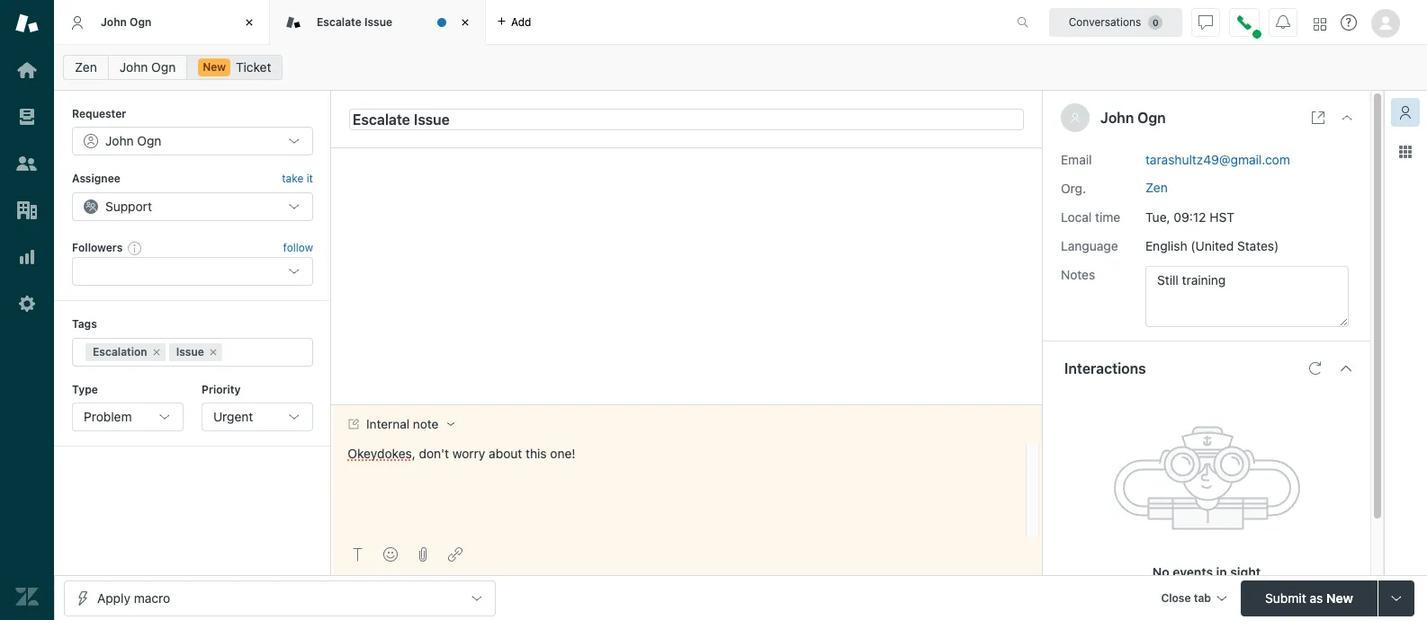 Task type: describe. For each thing, give the bounding box(es) containing it.
09:12
[[1174, 209, 1206, 225]]

worry
[[452, 446, 485, 462]]

zendesk support image
[[15, 12, 39, 35]]

submit as new
[[1265, 591, 1353, 606]]

sight
[[1230, 565, 1261, 580]]

it
[[307, 172, 313, 186]]

requester
[[72, 107, 126, 121]]

insert emojis image
[[383, 548, 398, 562]]

0 horizontal spatial zen link
[[63, 55, 109, 80]]

customer context image
[[1398, 105, 1413, 120]]

john inside requester element
[[105, 134, 134, 149]]

apply macro
[[97, 591, 170, 606]]

zendesk image
[[15, 586, 39, 609]]

support
[[105, 199, 152, 214]]

1 horizontal spatial close image
[[1340, 111, 1354, 125]]

internal
[[366, 418, 410, 432]]

get started image
[[15, 58, 39, 82]]

add
[[511, 15, 531, 28]]

john inside secondary element
[[119, 59, 148, 75]]

john ogn inside requester element
[[105, 134, 161, 149]]

tags
[[72, 318, 97, 331]]

info on adding followers image
[[128, 241, 142, 256]]

don't
[[419, 446, 449, 462]]

assignee element
[[72, 192, 313, 221]]

organizations image
[[15, 199, 39, 222]]

customers image
[[15, 152, 39, 175]]

ogn inside secondary element
[[151, 59, 176, 75]]

close tab button
[[1153, 581, 1234, 620]]

get help image
[[1341, 14, 1357, 31]]

(united
[[1191, 238, 1234, 253]]

local
[[1061, 209, 1092, 225]]

problem button
[[72, 403, 184, 432]]

notes
[[1061, 267, 1095, 282]]

displays possible ticket submission types image
[[1389, 592, 1404, 606]]

priority
[[202, 383, 241, 396]]

events
[[1173, 565, 1213, 580]]

type
[[72, 383, 98, 396]]

apply
[[97, 591, 130, 606]]

escalate
[[317, 15, 362, 29]]

hst
[[1210, 209, 1235, 225]]

internal note
[[366, 418, 439, 432]]

escalate issue tab
[[270, 0, 486, 45]]

problem
[[84, 409, 132, 425]]

Internal note composer text field
[[340, 444, 1020, 481]]

1 horizontal spatial new
[[1326, 591, 1353, 606]]

close
[[1161, 592, 1191, 605]]

secondary element
[[54, 49, 1427, 85]]

take it
[[282, 172, 313, 186]]

apps image
[[1398, 145, 1413, 159]]

ogn inside tab
[[130, 15, 152, 29]]

add link (cmd k) image
[[448, 548, 463, 562]]

views image
[[15, 105, 39, 129]]

format text image
[[351, 548, 365, 562]]

add button
[[486, 0, 542, 44]]

close tab
[[1161, 592, 1211, 605]]

urgent button
[[202, 403, 313, 432]]

new inside secondary element
[[203, 60, 226, 74]]

about
[[489, 446, 522, 462]]

ogn up tarashultz49@gmail.com
[[1138, 110, 1166, 126]]

no
[[1153, 565, 1170, 580]]

tarashultz49@gmail.com
[[1146, 152, 1290, 167]]

states)
[[1237, 238, 1279, 253]]

zen inside secondary element
[[75, 59, 97, 75]]

one!
[[550, 446, 576, 462]]



Task type: locate. For each thing, give the bounding box(es) containing it.
0 horizontal spatial new
[[203, 60, 226, 74]]

assignee
[[72, 172, 120, 186]]

interactions
[[1065, 360, 1146, 377]]

new
[[203, 60, 226, 74], [1326, 591, 1353, 606]]

conversations
[[1069, 15, 1141, 28]]

tue,
[[1146, 209, 1170, 225]]

issue right escalate
[[364, 15, 392, 29]]

0 vertical spatial close image
[[456, 13, 474, 31]]

minimize composer image
[[679, 398, 694, 412]]

zendesk products image
[[1314, 18, 1326, 30]]

urgent
[[213, 409, 253, 425]]

issue
[[364, 15, 392, 29], [176, 345, 204, 359]]

followers element
[[72, 258, 313, 286]]

no events in sight
[[1153, 565, 1261, 580]]

requester element
[[72, 127, 313, 156]]

english (united states)
[[1146, 238, 1279, 253]]

local time
[[1061, 209, 1120, 225]]

follow button
[[283, 240, 313, 256]]

john ogn
[[101, 15, 152, 29], [119, 59, 176, 75], [1101, 110, 1166, 126], [105, 134, 161, 149]]

ogn up support
[[137, 134, 161, 149]]

followers
[[72, 241, 123, 254]]

0 horizontal spatial zen
[[75, 59, 97, 75]]

as
[[1310, 591, 1323, 606]]

org.
[[1061, 180, 1086, 196]]

notifications image
[[1276, 15, 1290, 29]]

ogn inside requester element
[[137, 134, 161, 149]]

close image right view more details image
[[1340, 111, 1354, 125]]

close image left add dropdown button
[[456, 13, 474, 31]]

john ogn tab
[[54, 0, 270, 45]]

remove image
[[208, 347, 219, 358]]

okeydokes,
[[348, 446, 416, 462]]

new left ticket
[[203, 60, 226, 74]]

close image inside escalate issue tab
[[456, 13, 474, 31]]

tabs tab list
[[54, 0, 998, 45]]

add attachment image
[[416, 548, 430, 562]]

1 vertical spatial new
[[1326, 591, 1353, 606]]

john ogn inside john ogn tab
[[101, 15, 152, 29]]

in
[[1216, 565, 1227, 580]]

zen link up requester on the left of the page
[[63, 55, 109, 80]]

close image
[[240, 13, 258, 31]]

john ogn inside john ogn link
[[119, 59, 176, 75]]

ticket
[[236, 59, 271, 75]]

escalate issue
[[317, 15, 392, 29]]

1 vertical spatial zen link
[[1146, 180, 1168, 195]]

zen up requester on the left of the page
[[75, 59, 97, 75]]

zen
[[75, 59, 97, 75], [1146, 180, 1168, 195]]

Subject field
[[349, 108, 1024, 130]]

issue left remove image
[[176, 345, 204, 359]]

1 horizontal spatial issue
[[364, 15, 392, 29]]

user image
[[1070, 112, 1081, 123], [1072, 113, 1079, 123]]

okeydokes, don't worry about this one!
[[348, 446, 576, 462]]

1 horizontal spatial zen link
[[1146, 180, 1168, 195]]

main element
[[0, 0, 54, 621]]

button displays agent's chat status as invisible. image
[[1199, 15, 1213, 29]]

1 horizontal spatial zen
[[1146, 180, 1168, 195]]

issue inside escalate issue tab
[[364, 15, 392, 29]]

time
[[1095, 209, 1120, 225]]

follow
[[283, 241, 313, 255]]

conversations button
[[1049, 8, 1182, 36]]

note
[[413, 418, 439, 432]]

tue, 09:12 hst
[[1146, 209, 1235, 225]]

take it button
[[282, 170, 313, 189]]

view more details image
[[1311, 111, 1326, 125]]

reporting image
[[15, 246, 39, 269]]

close image
[[456, 13, 474, 31], [1340, 111, 1354, 125]]

john inside tab
[[101, 15, 127, 29]]

1 vertical spatial issue
[[176, 345, 204, 359]]

language
[[1061, 238, 1118, 253]]

0 vertical spatial issue
[[364, 15, 392, 29]]

1 vertical spatial close image
[[1340, 111, 1354, 125]]

0 horizontal spatial issue
[[176, 345, 204, 359]]

escalation
[[93, 345, 147, 359]]

submit
[[1265, 591, 1306, 606]]

zen link
[[63, 55, 109, 80], [1146, 180, 1168, 195]]

0 vertical spatial zen link
[[63, 55, 109, 80]]

english
[[1146, 238, 1187, 253]]

take
[[282, 172, 304, 186]]

0 vertical spatial new
[[203, 60, 226, 74]]

macro
[[134, 591, 170, 606]]

this
[[526, 446, 547, 462]]

remove image
[[151, 347, 162, 358]]

zen up tue,
[[1146, 180, 1168, 195]]

admin image
[[15, 292, 39, 316]]

email
[[1061, 152, 1092, 167]]

john ogn link
[[108, 55, 187, 80]]

ogn down john ogn tab
[[151, 59, 176, 75]]

ogn up john ogn link
[[130, 15, 152, 29]]

john
[[101, 15, 127, 29], [119, 59, 148, 75], [1101, 110, 1134, 126], [105, 134, 134, 149]]

ogn
[[130, 15, 152, 29], [151, 59, 176, 75], [1138, 110, 1166, 126], [137, 134, 161, 149]]

1 vertical spatial zen
[[1146, 180, 1168, 195]]

0 horizontal spatial close image
[[456, 13, 474, 31]]

tab
[[1194, 592, 1211, 605]]

new right as at the right bottom
[[1326, 591, 1353, 606]]

0 vertical spatial zen
[[75, 59, 97, 75]]

zen link up tue,
[[1146, 180, 1168, 195]]

Still training text field
[[1146, 266, 1349, 327]]

internal note button
[[332, 406, 469, 444]]



Task type: vqa. For each thing, say whether or not it's contained in the screenshot.
created,
no



